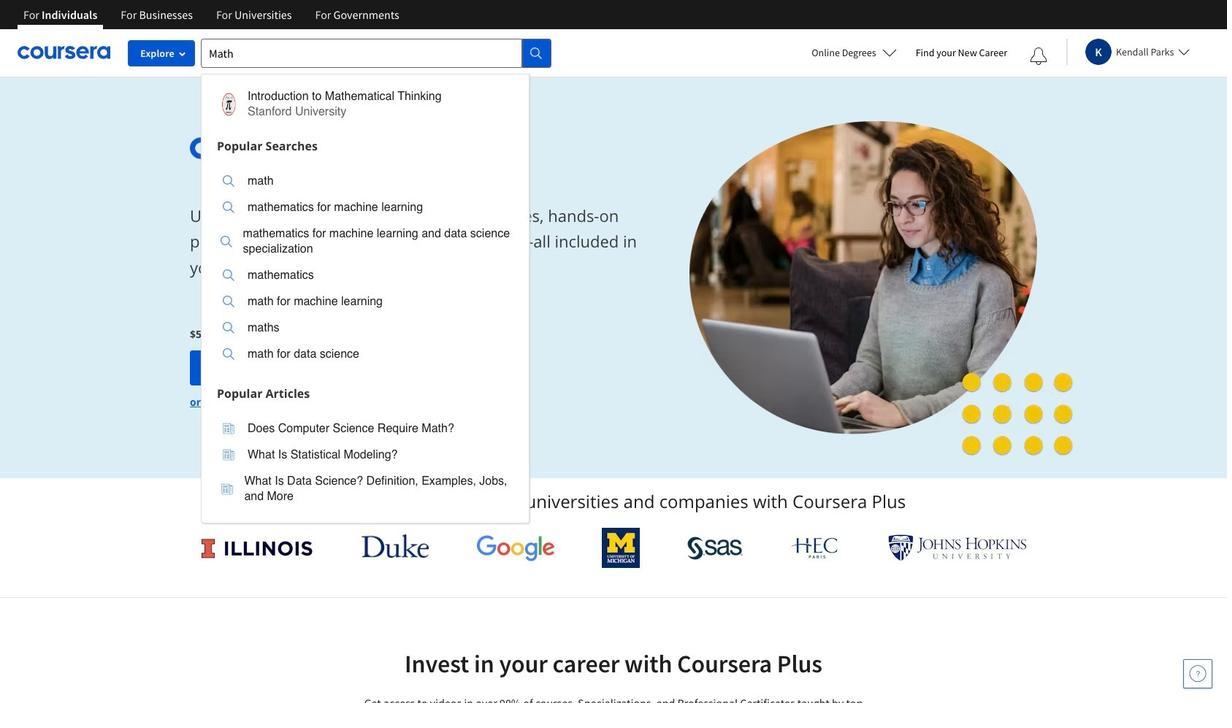Task type: describe. For each thing, give the bounding box(es) containing it.
sas image
[[687, 536, 743, 560]]

1 list box from the top
[[202, 159, 529, 380]]

coursera image
[[18, 41, 110, 64]]

autocomplete results list box
[[201, 73, 530, 523]]



Task type: locate. For each thing, give the bounding box(es) containing it.
0 vertical spatial list box
[[202, 159, 529, 380]]

None search field
[[201, 38, 551, 523]]

2 list box from the top
[[202, 406, 529, 523]]

list box
[[202, 159, 529, 380], [202, 406, 529, 523]]

university of michigan image
[[602, 528, 640, 568]]

suggestion image image
[[217, 92, 240, 116], [223, 175, 234, 187], [223, 202, 234, 213], [220, 236, 232, 247], [223, 270, 234, 281], [223, 296, 234, 307], [223, 322, 234, 334], [223, 348, 234, 360], [223, 423, 234, 435], [223, 449, 234, 461], [221, 483, 233, 495]]

johns hopkins university image
[[888, 535, 1027, 562]]

university of illinois at urbana-champaign image
[[200, 536, 314, 560]]

google image
[[476, 535, 555, 562]]

banner navigation
[[12, 0, 411, 29]]

hec paris image
[[790, 533, 841, 563]]

duke university image
[[361, 535, 429, 558]]

help center image
[[1189, 665, 1207, 683]]

What do you want to learn? text field
[[201, 38, 522, 68]]

1 vertical spatial list box
[[202, 406, 529, 523]]

coursera plus image
[[190, 137, 412, 159]]



Task type: vqa. For each thing, say whether or not it's contained in the screenshot.
1st 29, from the right
no



